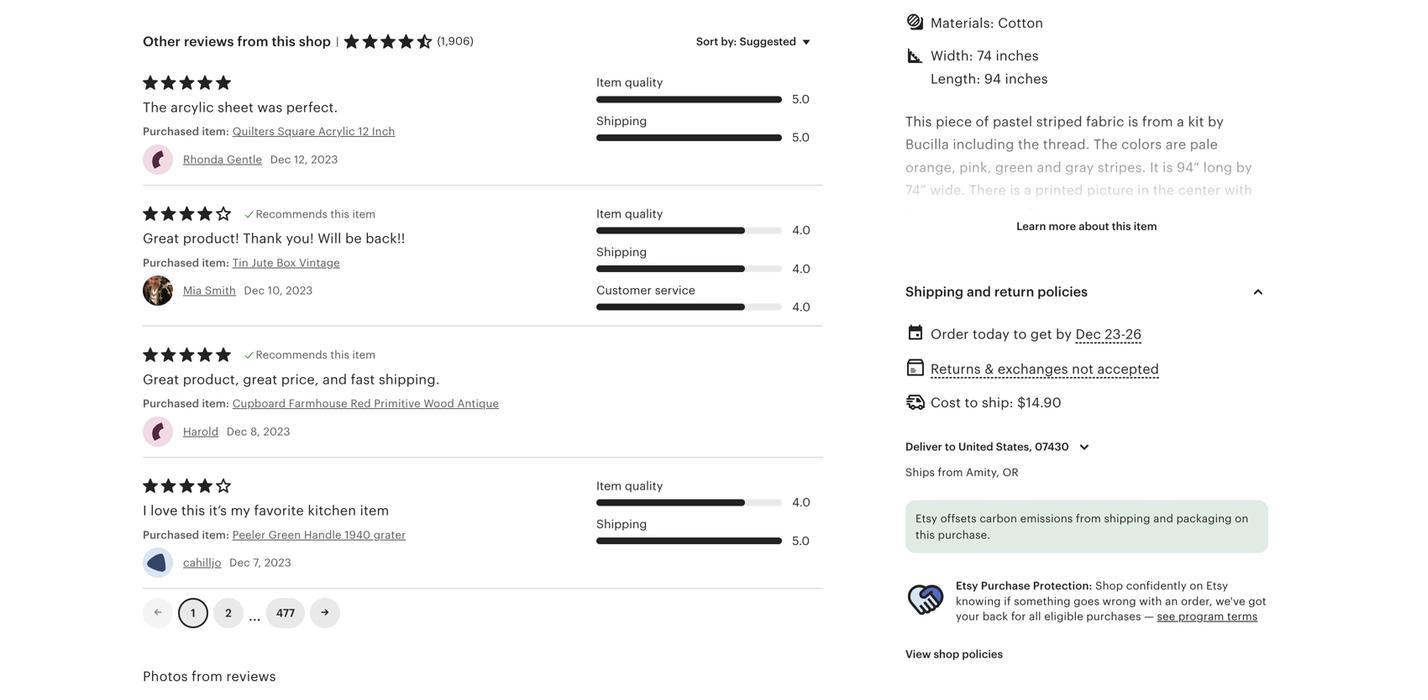 Task type: describe. For each thing, give the bounding box(es) containing it.
policies inside button
[[963, 649, 1003, 661]]

tin
[[233, 257, 249, 269]]

1950s.
[[1085, 251, 1128, 267]]

learn more about this item button
[[1004, 211, 1170, 242]]

learn
[[1017, 220, 1047, 233]]

about
[[1079, 220, 1110, 233]]

great product, great price, and fast shipping.
[[143, 372, 440, 387]]

sheet
[[218, 100, 254, 115]]

item quality for i love this it's my favorite kitchen item
[[597, 479, 663, 493]]

view shop policies button
[[893, 640, 1016, 670]]

1 link
[[178, 598, 208, 629]]

item: for sheet
[[202, 125, 229, 138]]

perfect.
[[286, 100, 338, 115]]

74
[[978, 48, 993, 64]]

purchased for product,
[[143, 398, 199, 410]]

product,
[[183, 372, 239, 387]]

length:
[[931, 71, 981, 86]]

shop
[[1096, 580, 1124, 593]]

1940
[[345, 529, 371, 542]]

see program terms
[[1158, 611, 1258, 623]]

gentle
[[227, 153, 262, 166]]

view shop policies
[[906, 649, 1003, 661]]

policies inside dropdown button
[[1038, 285, 1088, 300]]

order today to get by dec 23-26
[[931, 327, 1142, 342]]

this piece of pastel striped fabric is from a kit by bucilla including the thread. the colors are pale orange, pink, green and gray stripes. it is 94" long by 74" wide. there is a printed picture in the center with flowers and birds. there is another matching pattern on one end. about one half of the pattern is embroidered. it is from the 1950s.
[[906, 114, 1253, 267]]

vintage
[[299, 257, 340, 269]]

74"
[[906, 183, 927, 198]]

shipping
[[1105, 513, 1151, 525]]

shipping.
[[379, 372, 440, 387]]

0 horizontal spatial shop
[[299, 34, 331, 49]]

2 link
[[213, 598, 244, 629]]

12
[[358, 125, 369, 138]]

width:
[[931, 48, 974, 64]]

goes
[[1074, 595, 1100, 608]]

including
[[953, 137, 1015, 152]]

dec left 10,
[[244, 284, 265, 297]]

and inside etsy offsets carbon emissions from shipping and packaging on this purchase.
[[1154, 513, 1174, 525]]

united
[[959, 441, 994, 454]]

etsy inside shop confidently on etsy knowing if something goes wrong with an order, we've got your back for all eligible purchases —
[[1207, 580, 1229, 593]]

confidently
[[1127, 580, 1187, 593]]

2 vertical spatial by
[[1056, 327, 1072, 342]]

this left |
[[272, 34, 296, 49]]

item: for thank
[[202, 257, 229, 269]]

sort by: suggested
[[696, 35, 797, 48]]

dec left 23-
[[1076, 327, 1102, 342]]

knowing
[[956, 595, 1001, 608]]

by:
[[721, 35, 737, 48]]

picture
[[1087, 183, 1134, 198]]

with inside this piece of pastel striped fabric is from a kit by bucilla including the thread. the colors are pale orange, pink, green and gray stripes. it is 94" long by 74" wide. there is a printed picture in the center with flowers and birds. there is another matching pattern on one end. about one half of the pattern is embroidered. it is from the 1950s.
[[1225, 183, 1253, 198]]

1 vertical spatial reviews
[[226, 669, 276, 685]]

8,
[[250, 425, 260, 438]]

harold dec 8, 2023
[[183, 425, 290, 438]]

gray
[[1066, 160, 1095, 175]]

customer service
[[597, 284, 696, 297]]

item quality for great product! thank you! will be back!!
[[597, 207, 663, 221]]

is down about
[[1011, 251, 1022, 267]]

order
[[931, 327, 969, 342]]

deliver to united states, 07430
[[906, 441, 1070, 454]]

1 vertical spatial a
[[1025, 183, 1032, 198]]

be
[[345, 231, 362, 246]]

peeler green handle 1940 grater link
[[233, 528, 459, 543]]

flowers
[[906, 206, 954, 221]]

an
[[1166, 595, 1179, 608]]

(1,906)
[[437, 35, 474, 47]]

on inside this piece of pastel striped fabric is from a kit by bucilla including the thread. the colors are pale orange, pink, green and gray stripes. it is 94" long by 74" wide. there is a printed picture in the center with flowers and birds. there is another matching pattern on one end. about one half of the pattern is embroidered. it is from the 1950s.
[[906, 229, 923, 244]]

see program terms link
[[1158, 611, 1258, 623]]

long
[[1204, 160, 1233, 175]]

see
[[1158, 611, 1176, 623]]

great for great product, great price, and fast shipping.
[[143, 372, 179, 387]]

and up printed
[[1037, 160, 1062, 175]]

quality for i love this it's my favorite kitchen item
[[625, 479, 663, 493]]

the inside this piece of pastel striped fabric is from a kit by bucilla including the thread. the colors are pale orange, pink, green and gray stripes. it is 94" long by 74" wide. there is a printed picture in the center with flowers and birds. there is another matching pattern on one end. about one half of the pattern is embroidered. it is from the 1950s.
[[1094, 137, 1118, 152]]

product!
[[183, 231, 239, 246]]

ships from amity, or
[[906, 466, 1019, 479]]

deliver to united states, 07430 button
[[893, 430, 1107, 465]]

2
[[225, 607, 232, 620]]

fabric
[[1087, 114, 1125, 129]]

get
[[1031, 327, 1053, 342]]

item up grater
[[360, 504, 389, 519]]

1 4.0 from the top
[[793, 224, 811, 237]]

cupboard
[[233, 398, 286, 410]]

this up will
[[331, 208, 350, 221]]

materials:
[[931, 15, 995, 31]]

0 vertical spatial it
[[1150, 160, 1159, 175]]

another
[[1082, 206, 1133, 221]]

item for the arcylic sheet was perfect.
[[597, 76, 622, 89]]

quilters
[[233, 125, 275, 138]]

item inside dropdown button
[[1134, 220, 1158, 233]]

purchased item: quilters square acrylic 12 inch
[[143, 125, 395, 138]]

wood
[[424, 398, 455, 410]]

all
[[1030, 611, 1042, 623]]

returns
[[931, 362, 981, 377]]

2 one from the left
[[1031, 229, 1056, 244]]

states,
[[996, 441, 1033, 454]]

07430
[[1035, 441, 1070, 454]]

in
[[1138, 183, 1150, 198]]

item up be
[[352, 208, 376, 221]]

back
[[983, 611, 1009, 623]]

if
[[1004, 595, 1012, 608]]

on inside shop confidently on etsy knowing if something goes wrong with an order, we've got your back for all eligible purchases —
[[1190, 580, 1204, 593]]

returns & exchanges not accepted button
[[931, 357, 1160, 382]]

item for i love this it's my favorite kitchen item
[[597, 479, 622, 493]]

1 one from the left
[[926, 229, 951, 244]]

handle
[[304, 529, 342, 542]]

matching
[[1136, 206, 1199, 221]]

0 vertical spatial inches
[[996, 48, 1039, 64]]

shipping for i love this it's my favorite kitchen item
[[597, 518, 647, 531]]

recommends for price,
[[256, 349, 328, 362]]

antique
[[458, 398, 499, 410]]

purchased for love
[[143, 529, 199, 542]]

printed
[[1036, 183, 1084, 198]]

0 horizontal spatial the
[[143, 100, 167, 115]]

tin jute box vintage link
[[233, 255, 459, 271]]

end.
[[955, 229, 984, 244]]

0 horizontal spatial pattern
[[1130, 229, 1178, 244]]

other
[[143, 34, 181, 49]]

0 vertical spatial there
[[970, 183, 1007, 198]]

ships
[[906, 466, 935, 479]]

harold
[[183, 425, 219, 438]]

other reviews from this shop
[[143, 34, 331, 49]]

1 horizontal spatial by
[[1208, 114, 1224, 129]]

1 horizontal spatial of
[[1088, 229, 1101, 244]]

something
[[1015, 595, 1071, 608]]

will
[[318, 231, 342, 246]]

2023 right 8,
[[263, 425, 290, 438]]

quality for the arcylic sheet was perfect.
[[625, 76, 663, 89]]

recommends for you!
[[256, 208, 328, 221]]

back!!
[[366, 231, 406, 246]]

primitive
[[374, 398, 421, 410]]

to for ship:
[[965, 395, 979, 411]]

shop confidently on etsy knowing if something goes wrong with an order, we've got your back for all eligible purchases —
[[956, 580, 1267, 623]]

this
[[906, 114, 933, 129]]



Task type: locate. For each thing, give the bounding box(es) containing it.
reviews right other
[[184, 34, 234, 49]]

purchase.
[[938, 529, 991, 542]]

1 item: from the top
[[202, 125, 229, 138]]

shop left |
[[299, 34, 331, 49]]

2 vertical spatial item quality
[[597, 479, 663, 493]]

0 horizontal spatial a
[[1025, 183, 1032, 198]]

0 vertical spatial the
[[143, 100, 167, 115]]

1
[[191, 607, 196, 620]]

and inside dropdown button
[[967, 285, 992, 300]]

item quality for the arcylic sheet was perfect.
[[597, 76, 663, 89]]

item down in
[[1134, 220, 1158, 233]]

item: for great
[[202, 398, 229, 410]]

sort
[[696, 35, 719, 48]]

1 purchased from the top
[[143, 125, 199, 138]]

about
[[988, 229, 1027, 244]]

0 horizontal spatial on
[[906, 229, 923, 244]]

great for great product! thank you! will be back!!
[[143, 231, 179, 246]]

item: down the product!
[[202, 257, 229, 269]]

amity,
[[967, 466, 1000, 479]]

quality for great product! thank you! will be back!!
[[625, 207, 663, 221]]

it's
[[209, 504, 227, 519]]

on down flowers
[[906, 229, 923, 244]]

a left kit
[[1177, 114, 1185, 129]]

there
[[970, 183, 1007, 198], [1027, 206, 1064, 221]]

smith
[[205, 284, 236, 297]]

0 vertical spatial policies
[[1038, 285, 1088, 300]]

2 vertical spatial quality
[[625, 479, 663, 493]]

to left get
[[1014, 327, 1027, 342]]

thank
[[243, 231, 282, 246]]

the down fabric
[[1094, 137, 1118, 152]]

pattern down center
[[1202, 206, 1250, 221]]

inch
[[372, 125, 395, 138]]

on inside etsy offsets carbon emissions from shipping and packaging on this purchase.
[[1236, 513, 1249, 525]]

1 quality from the top
[[625, 76, 663, 89]]

recommends up the you! at the left
[[256, 208, 328, 221]]

2 vertical spatial 5.0
[[793, 534, 810, 548]]

great product! thank you! will be back!!
[[143, 231, 406, 246]]

purchased down love
[[143, 529, 199, 542]]

by right the long
[[1237, 160, 1253, 175]]

1 item from the top
[[597, 76, 622, 89]]

policies down back
[[963, 649, 1003, 661]]

26
[[1126, 327, 1142, 342]]

1 vertical spatial to
[[965, 395, 979, 411]]

recommends this item for price,
[[256, 349, 376, 362]]

0 vertical spatial reviews
[[184, 34, 234, 49]]

with up —
[[1140, 595, 1163, 608]]

with inside shop confidently on etsy knowing if something goes wrong with an order, we've got your back for all eligible purchases —
[[1140, 595, 1163, 608]]

from right ships
[[938, 466, 964, 479]]

2 great from the top
[[143, 372, 179, 387]]

3 quality from the top
[[625, 479, 663, 493]]

stripes.
[[1098, 160, 1147, 175]]

one
[[926, 229, 951, 244], [1031, 229, 1056, 244]]

one down flowers
[[926, 229, 951, 244]]

2 recommends from the top
[[256, 349, 328, 362]]

purchased item: cupboard farmhouse red primitive wood antique
[[143, 398, 499, 410]]

3 purchased from the top
[[143, 398, 199, 410]]

shipping and return policies
[[906, 285, 1088, 300]]

2 item: from the top
[[202, 257, 229, 269]]

is down green in the top of the page
[[1010, 183, 1021, 198]]

2 quality from the top
[[625, 207, 663, 221]]

it
[[1150, 160, 1159, 175], [999, 251, 1008, 267]]

1 horizontal spatial a
[[1177, 114, 1185, 129]]

and
[[1037, 160, 1062, 175], [957, 206, 982, 221], [967, 285, 992, 300], [323, 372, 347, 387], [1154, 513, 1174, 525]]

from left shipping
[[1076, 513, 1102, 525]]

and left return
[[967, 285, 992, 300]]

0 vertical spatial of
[[976, 114, 990, 129]]

1 vertical spatial item quality
[[597, 207, 663, 221]]

half
[[1059, 229, 1084, 244]]

shipping for great product! thank you! will be back!!
[[597, 245, 647, 259]]

1 vertical spatial there
[[1027, 206, 1064, 221]]

item: up rhonda gentle link
[[202, 125, 229, 138]]

1 vertical spatial pattern
[[1130, 229, 1178, 244]]

on up order,
[[1190, 580, 1204, 593]]

0 vertical spatial a
[[1177, 114, 1185, 129]]

it down colors
[[1150, 160, 1159, 175]]

great left product,
[[143, 372, 179, 387]]

0 horizontal spatial to
[[945, 441, 956, 454]]

is up colors
[[1129, 114, 1139, 129]]

1 vertical spatial of
[[1088, 229, 1101, 244]]

or
[[1003, 466, 1019, 479]]

photos
[[143, 669, 188, 685]]

2 item quality from the top
[[597, 207, 663, 221]]

recommends this item up will
[[256, 208, 376, 221]]

0 vertical spatial recommends this item
[[256, 208, 376, 221]]

0 vertical spatial shop
[[299, 34, 331, 49]]

shipping and return policies button
[[891, 272, 1284, 312]]

striped
[[1037, 114, 1083, 129]]

policies
[[1038, 285, 1088, 300], [963, 649, 1003, 661]]

0 horizontal spatial by
[[1056, 327, 1072, 342]]

1 vertical spatial 5.0
[[793, 131, 810, 144]]

0 vertical spatial on
[[906, 229, 923, 244]]

1 vertical spatial policies
[[963, 649, 1003, 661]]

purchased up mia
[[143, 257, 199, 269]]

offsets
[[941, 513, 977, 525]]

green
[[269, 529, 301, 542]]

1 vertical spatial on
[[1236, 513, 1249, 525]]

0 vertical spatial pattern
[[1202, 206, 1250, 221]]

purchased up 'harold' link
[[143, 398, 199, 410]]

0 horizontal spatial of
[[976, 114, 990, 129]]

it down about
[[999, 251, 1008, 267]]

2 purchased from the top
[[143, 257, 199, 269]]

to
[[1014, 327, 1027, 342], [965, 395, 979, 411], [945, 441, 956, 454]]

there down pink,
[[970, 183, 1007, 198]]

23-
[[1105, 327, 1126, 342]]

cost to ship: $ 14.90
[[931, 395, 1062, 411]]

item: down it's
[[202, 529, 229, 542]]

1 horizontal spatial shop
[[934, 649, 960, 661]]

to for united
[[945, 441, 956, 454]]

1 horizontal spatial on
[[1190, 580, 1204, 593]]

policies up get
[[1038, 285, 1088, 300]]

item up the fast
[[352, 349, 376, 362]]

we've
[[1216, 595, 1246, 608]]

pale
[[1191, 137, 1219, 152]]

got
[[1249, 595, 1267, 608]]

2 horizontal spatial etsy
[[1207, 580, 1229, 593]]

from inside etsy offsets carbon emissions from shipping and packaging on this purchase.
[[1076, 513, 1102, 525]]

4 item: from the top
[[202, 529, 229, 542]]

bucilla
[[906, 137, 950, 152]]

by right get
[[1056, 327, 1072, 342]]

item: down product,
[[202, 398, 229, 410]]

the right in
[[1154, 183, 1175, 198]]

2 4.0 from the top
[[793, 262, 811, 275]]

dec left 8,
[[227, 425, 247, 438]]

rhonda
[[183, 153, 224, 166]]

orange,
[[906, 160, 956, 175]]

4 purchased from the top
[[143, 529, 199, 542]]

1 horizontal spatial pattern
[[1202, 206, 1250, 221]]

item: for this
[[202, 529, 229, 542]]

purchased down arcylic
[[143, 125, 199, 138]]

pastel
[[993, 114, 1033, 129]]

|
[[336, 35, 339, 48]]

1 vertical spatial recommends
[[256, 349, 328, 362]]

learn more about this item
[[1017, 220, 1158, 233]]

this left it's
[[181, 504, 205, 519]]

from right the photos
[[192, 669, 223, 685]]

i love this it's my favorite kitchen item
[[143, 504, 389, 519]]

0 vertical spatial to
[[1014, 327, 1027, 342]]

acrylic
[[318, 125, 355, 138]]

purchased for arcylic
[[143, 125, 199, 138]]

cotton
[[999, 15, 1044, 31]]

the
[[143, 100, 167, 115], [1094, 137, 1118, 152]]

peeler
[[233, 529, 266, 542]]

0 vertical spatial item quality
[[597, 76, 663, 89]]

3 5.0 from the top
[[793, 534, 810, 548]]

shop right view
[[934, 649, 960, 661]]

3 item: from the top
[[202, 398, 229, 410]]

0 vertical spatial with
[[1225, 183, 1253, 198]]

fast
[[351, 372, 375, 387]]

2 horizontal spatial on
[[1236, 513, 1249, 525]]

on right packaging
[[1236, 513, 1249, 525]]

0 horizontal spatial policies
[[963, 649, 1003, 661]]

the left arcylic
[[143, 100, 167, 115]]

is up half
[[1067, 206, 1078, 221]]

1 vertical spatial it
[[999, 251, 1008, 267]]

a down green in the top of the page
[[1025, 183, 1032, 198]]

purchased for product!
[[143, 257, 199, 269]]

recommends this item up price,
[[256, 349, 376, 362]]

etsy purchase protection:
[[956, 580, 1093, 593]]

this up purchased item: cupboard farmhouse red primitive wood antique
[[331, 349, 350, 362]]

3 4.0 from the top
[[793, 300, 811, 314]]

0 vertical spatial item
[[597, 76, 622, 89]]

shop inside button
[[934, 649, 960, 661]]

center
[[1179, 183, 1221, 198]]

2 horizontal spatial by
[[1237, 160, 1253, 175]]

1 horizontal spatial one
[[1031, 229, 1056, 244]]

4 4.0 from the top
[[793, 496, 811, 509]]

2 vertical spatial to
[[945, 441, 956, 454]]

order,
[[1182, 595, 1213, 608]]

1 vertical spatial quality
[[625, 207, 663, 221]]

2023 right 10,
[[286, 284, 313, 297]]

1 item quality from the top
[[597, 76, 663, 89]]

and up end.
[[957, 206, 982, 221]]

photos from reviews
[[143, 669, 276, 685]]

1 horizontal spatial it
[[1150, 160, 1159, 175]]

2023 right 7,
[[264, 557, 292, 569]]

dec left 7,
[[230, 557, 250, 569]]

1 recommends this item from the top
[[256, 208, 376, 221]]

2 vertical spatial on
[[1190, 580, 1204, 593]]

etsy for etsy purchase protection:
[[956, 580, 979, 593]]

etsy up we've
[[1207, 580, 1229, 593]]

this right about at right top
[[1112, 220, 1132, 233]]

0 vertical spatial quality
[[625, 76, 663, 89]]

3 item from the top
[[597, 479, 622, 493]]

0 horizontal spatial one
[[926, 229, 951, 244]]

there down printed
[[1027, 206, 1064, 221]]

of right half
[[1088, 229, 1101, 244]]

reviews down …
[[226, 669, 276, 685]]

dec left 12,
[[270, 153, 291, 166]]

recommends this item for you!
[[256, 208, 376, 221]]

1 vertical spatial with
[[1140, 595, 1163, 608]]

favorite
[[254, 504, 304, 519]]

by right kit
[[1208, 114, 1224, 129]]

this
[[272, 34, 296, 49], [331, 208, 350, 221], [1112, 220, 1132, 233], [331, 349, 350, 362], [181, 504, 205, 519], [916, 529, 935, 542]]

rhonda gentle link
[[183, 153, 262, 166]]

this inside etsy offsets carbon emissions from shipping and packaging on this purchase.
[[916, 529, 935, 542]]

1 horizontal spatial there
[[1027, 206, 1064, 221]]

10,
[[268, 284, 283, 297]]

from up the arcylic sheet was perfect.
[[237, 34, 269, 49]]

to right cost
[[965, 395, 979, 411]]

cost
[[931, 395, 961, 411]]

is left 94"
[[1163, 160, 1174, 175]]

purchased
[[143, 125, 199, 138], [143, 257, 199, 269], [143, 398, 199, 410], [143, 529, 199, 542]]

great
[[243, 372, 278, 387]]

1 vertical spatial item
[[597, 207, 622, 221]]

with down the long
[[1225, 183, 1253, 198]]

3 item quality from the top
[[597, 479, 663, 493]]

of up including
[[976, 114, 990, 129]]

1 horizontal spatial with
[[1225, 183, 1253, 198]]

and up purchased item: cupboard farmhouse red primitive wood antique
[[323, 372, 347, 387]]

the down another
[[1105, 229, 1126, 244]]

etsy inside etsy offsets carbon emissions from shipping and packaging on this purchase.
[[916, 513, 938, 525]]

0 horizontal spatial there
[[970, 183, 1007, 198]]

birds.
[[986, 206, 1023, 221]]

etsy for etsy offsets carbon emissions from shipping and packaging on this purchase.
[[916, 513, 938, 525]]

1 5.0 from the top
[[793, 92, 810, 106]]

purchase
[[981, 580, 1031, 593]]

recommends up the great product, great price, and fast shipping.
[[256, 349, 328, 362]]

one left half
[[1031, 229, 1056, 244]]

1 vertical spatial great
[[143, 372, 179, 387]]

great left the product!
[[143, 231, 179, 246]]

1 vertical spatial recommends this item
[[256, 349, 376, 362]]

1 great from the top
[[143, 231, 179, 246]]

477 link
[[266, 598, 305, 629]]

this inside dropdown button
[[1112, 220, 1132, 233]]

5.0 for the arcylic sheet was perfect.
[[793, 131, 810, 144]]

etsy left offsets
[[916, 513, 938, 525]]

0 vertical spatial 5.0
[[793, 92, 810, 106]]

from down learn
[[1026, 251, 1057, 267]]

are
[[1166, 137, 1187, 152]]

item for great product! thank you! will be back!!
[[597, 207, 622, 221]]

1 horizontal spatial to
[[965, 395, 979, 411]]

0 horizontal spatial it
[[999, 251, 1008, 267]]

mia smith link
[[183, 284, 236, 297]]

to inside dropdown button
[[945, 441, 956, 454]]

0 horizontal spatial etsy
[[916, 513, 938, 525]]

this left purchase.
[[916, 529, 935, 542]]

2 5.0 from the top
[[793, 131, 810, 144]]

price,
[[281, 372, 319, 387]]

and right shipping
[[1154, 513, 1174, 525]]

green
[[996, 160, 1034, 175]]

1 vertical spatial by
[[1237, 160, 1253, 175]]

0 vertical spatial great
[[143, 231, 179, 246]]

2 item from the top
[[597, 207, 622, 221]]

1 horizontal spatial policies
[[1038, 285, 1088, 300]]

$
[[1018, 395, 1027, 411]]

0 horizontal spatial with
[[1140, 595, 1163, 608]]

2023 right 12,
[[311, 153, 338, 166]]

a
[[1177, 114, 1185, 129], [1025, 183, 1032, 198]]

1 recommends from the top
[[256, 208, 328, 221]]

pattern down matching
[[1130, 229, 1178, 244]]

1 vertical spatial inches
[[1005, 71, 1049, 86]]

shipping for the arcylic sheet was perfect.
[[597, 114, 647, 128]]

etsy offsets carbon emissions from shipping and packaging on this purchase.
[[916, 513, 1249, 542]]

1 horizontal spatial the
[[1094, 137, 1118, 152]]

1 vertical spatial the
[[1094, 137, 1118, 152]]

from up colors
[[1143, 114, 1174, 129]]

2 recommends this item from the top
[[256, 349, 376, 362]]

the down half
[[1060, 251, 1082, 267]]

1 horizontal spatial etsy
[[956, 580, 979, 593]]

inches right 74
[[996, 48, 1039, 64]]

2 horizontal spatial to
[[1014, 327, 1027, 342]]

etsy up knowing
[[956, 580, 979, 593]]

2 vertical spatial item
[[597, 479, 622, 493]]

5.0 for i love this it's my favorite kitchen item
[[793, 534, 810, 548]]

0 vertical spatial by
[[1208, 114, 1224, 129]]

inches right the 94
[[1005, 71, 1049, 86]]

is down matching
[[1182, 229, 1192, 244]]

to left united
[[945, 441, 956, 454]]

shipping inside "shipping and return policies" dropdown button
[[906, 285, 964, 300]]

the up green in the top of the page
[[1018, 137, 1040, 152]]

cahilljo
[[183, 557, 222, 569]]

1 vertical spatial shop
[[934, 649, 960, 661]]

0 vertical spatial recommends
[[256, 208, 328, 221]]

shipping
[[597, 114, 647, 128], [597, 245, 647, 259], [906, 285, 964, 300], [597, 518, 647, 531]]



Task type: vqa. For each thing, say whether or not it's contained in the screenshot.
knowing
yes



